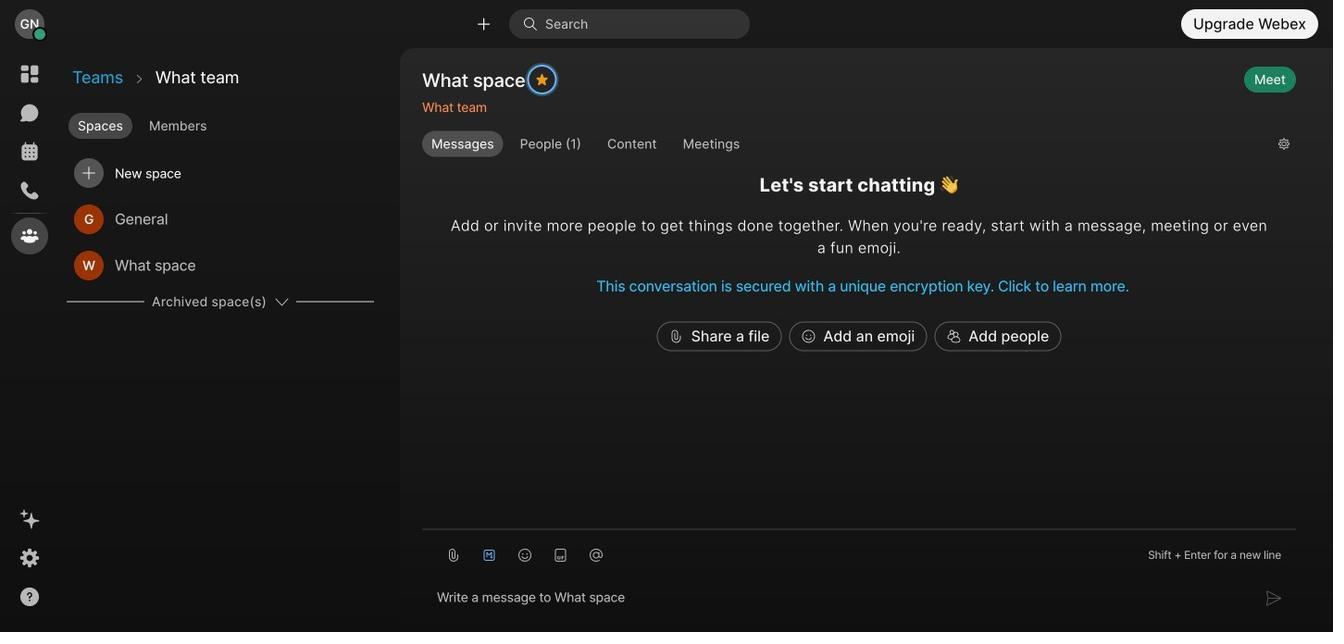 Task type: vqa. For each thing, say whether or not it's contained in the screenshot.
"cancel_16" image
no



Task type: locate. For each thing, give the bounding box(es) containing it.
what space list item
[[67, 243, 374, 289]]

tab list
[[65, 106, 398, 141]]

markdown image
[[482, 548, 497, 563]]

file attachment image
[[446, 548, 461, 563]]

group
[[422, 131, 1264, 157]]

message composer toolbar element
[[422, 530, 1296, 573]]

view space settings image
[[1278, 129, 1291, 159]]

wrapper image
[[523, 17, 545, 31], [80, 164, 98, 182], [669, 329, 684, 344], [801, 329, 816, 344], [947, 329, 961, 344]]

dashboard image
[[19, 63, 41, 85]]

navigation
[[0, 48, 59, 632]]

list item
[[67, 150, 374, 196]]

emoji image
[[518, 548, 533, 563]]

mention image
[[589, 548, 604, 563]]

webex tab list
[[11, 56, 48, 255]]

messaging, has no new notifications image
[[19, 102, 41, 124]]



Task type: describe. For each thing, give the bounding box(es) containing it.
general list item
[[67, 196, 374, 243]]

help image
[[19, 586, 41, 608]]

gifs image
[[553, 548, 568, 563]]

settings image
[[19, 547, 41, 569]]

what's new image
[[19, 508, 41, 531]]

wrapper image
[[34, 28, 46, 41]]

remove from favorites image
[[536, 65, 549, 94]]

teams, has no new notifications image
[[19, 225, 41, 247]]

calls image
[[19, 180, 41, 202]]

arrow down_16 image
[[274, 294, 289, 309]]

connect people image
[[475, 15, 493, 33]]

meetings image
[[19, 141, 41, 163]]



